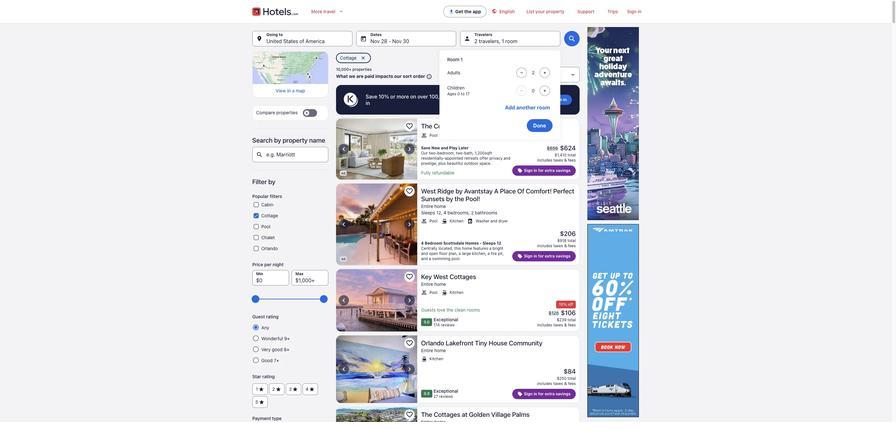 Task type: vqa. For each thing, say whether or not it's contained in the screenshot.
Sign In DROPDOWN BUTTON
yes



Task type: locate. For each thing, give the bounding box(es) containing it.
3 entire from the top
[[421, 348, 433, 353]]

save left 10%
[[366, 94, 377, 100]]

leading image up the of on the right of page
[[518, 168, 523, 173]]

a down the open
[[429, 256, 431, 261]]

taxes inside the $206 $918 total includes taxes & fees
[[553, 244, 563, 248]]

4 fees from the top
[[568, 381, 576, 386]]

$918
[[557, 238, 567, 243]]

xsmall image
[[258, 387, 264, 392], [276, 387, 281, 392], [259, 400, 265, 405]]

0 horizontal spatial nov
[[370, 38, 380, 44]]

show next image for key west cottages image
[[406, 297, 413, 304]]

key west cottages entire home
[[421, 273, 476, 287]]

leading image
[[449, 9, 454, 14], [518, 168, 523, 173], [518, 254, 523, 259], [518, 392, 523, 397]]

8+
[[284, 347, 289, 353]]

3 & from the top
[[564, 323, 567, 328]]

2 total from the top
[[568, 238, 576, 243]]

taxes down $1,410
[[553, 158, 563, 163]]

2 exceptional from the top
[[434, 389, 458, 394]]

1 horizontal spatial properties
[[352, 67, 372, 72]]

leading image right pit,
[[518, 254, 523, 259]]

savings down '$250' at the right bottom of page
[[556, 392, 571, 397]]

now
[[431, 146, 440, 150]]

1 horizontal spatial -
[[480, 241, 482, 246]]

beautiful
[[447, 161, 463, 166]]

1 ad from the top
[[341, 171, 345, 175]]

2 taxes from the top
[[553, 244, 563, 248]]

0 vertical spatial west
[[421, 188, 436, 195]]

1 vertical spatial exceptional
[[434, 389, 458, 394]]

4 inside 4 bedroom scottsdale homes - sleeps 12 centrally located, this home features a bright and open floor plan, a large kitchen, a fire pit, and a swimming pool.
[[421, 241, 424, 246]]

savings for $918
[[556, 254, 571, 259]]

1 horizontal spatial nov
[[392, 38, 402, 44]]

0 horizontal spatial 1
[[256, 387, 258, 392]]

1 vertical spatial kitchen
[[450, 290, 463, 295]]

a
[[494, 188, 498, 195]]

1 small image from the top
[[421, 133, 427, 139]]

1 savings from the top
[[556, 168, 571, 173]]

decrease the number of adults in room 1 image
[[518, 70, 526, 75]]

includes inside the $206 $918 total includes taxes & fees
[[537, 244, 552, 248]]

4 total from the top
[[568, 376, 576, 381]]

filter by
[[252, 178, 275, 186]]

small image inside the what we are paid impacts our sort order link
[[425, 74, 432, 80]]

properties for 10,000+ properties
[[352, 67, 372, 72]]

reviews inside exceptional 174 reviews
[[441, 323, 455, 328]]

in right view
[[287, 88, 291, 93]]

xsmall image down "star rating"
[[258, 387, 264, 392]]

save
[[366, 94, 377, 100], [421, 146, 430, 150]]

2 sign in for extra savings from the top
[[524, 254, 571, 259]]

states
[[283, 38, 298, 44]]

2 inside the west ridge by avantstay a place of comfort! perfect sunsets by the pool! entire home sleeps 12, 4 bedrooms, 2 bathrooms
[[471, 210, 474, 216]]

cottages up play
[[434, 122, 460, 130]]

properties
[[352, 67, 372, 72], [276, 110, 298, 115]]

a up fire
[[489, 246, 491, 251]]

& down the $918
[[564, 244, 567, 248]]

entire
[[421, 204, 433, 209], [421, 282, 433, 287], [421, 348, 433, 353]]

3 for from the top
[[538, 392, 544, 397]]

100,000
[[429, 94, 449, 100]]

12
[[497, 241, 501, 246]]

for down the $84 $250 total includes taxes & fees
[[538, 392, 544, 397]]

taxes inside the $84 $250 total includes taxes & fees
[[553, 381, 563, 386]]

rating right star
[[262, 374, 275, 380]]

lakefront
[[446, 340, 473, 347]]

1 vertical spatial 2
[[471, 210, 474, 216]]

fees inside $656 $624 $1,410 total includes taxes & fees
[[568, 158, 576, 163]]

0 vertical spatial sign in for extra savings
[[524, 168, 571, 173]]

interior image
[[336, 184, 417, 265]]

& down $239
[[564, 323, 567, 328]]

extra down the $84 $250 total includes taxes & fees
[[545, 392, 555, 397]]

static map image image
[[252, 52, 328, 84]]

the for the cottages at pga national resort
[[421, 122, 432, 130]]

1 vertical spatial cottages
[[450, 273, 476, 281]]

residentially-
[[421, 156, 445, 161]]

for
[[538, 168, 544, 173], [538, 254, 544, 259], [538, 392, 544, 397]]

to
[[461, 92, 465, 96]]

4 right 12,
[[443, 210, 446, 216]]

1 horizontal spatial 1
[[461, 57, 463, 62]]

0 vertical spatial sleeps
[[421, 210, 435, 216]]

1 vertical spatial -
[[480, 241, 482, 246]]

in right trips
[[638, 9, 641, 14]]

0 vertical spatial save
[[366, 94, 377, 100]]

sign in for extra savings link down the $206 $918 total includes taxes & fees
[[512, 251, 576, 262]]

over
[[418, 94, 428, 100]]

10,000+
[[336, 67, 351, 72]]

in up comfort!
[[534, 168, 537, 173]]

3 includes from the top
[[537, 323, 552, 328]]

small image
[[421, 133, 427, 139], [421, 290, 427, 296]]

1 vertical spatial 4
[[421, 241, 424, 246]]

cottages down pool.
[[450, 273, 476, 281]]

1 horizontal spatial xsmall image
[[309, 387, 315, 392]]

save for save 10% or more on over 100,000 hotels worldwide when you're signed in
[[366, 94, 377, 100]]

cottage down cabin at left
[[261, 213, 278, 218]]

0 vertical spatial ad
[[341, 171, 345, 175]]

4 & from the top
[[564, 381, 567, 386]]

trips link
[[601, 5, 625, 18]]

2 the from the top
[[421, 411, 432, 419]]

$206 $918 total includes taxes & fees
[[537, 230, 576, 248]]

& down '$250' at the right bottom of page
[[564, 381, 567, 386]]

0 horizontal spatial save
[[366, 94, 377, 100]]

0
[[457, 92, 460, 96]]

the right love
[[447, 307, 453, 313]]

0 horizontal spatial two-
[[429, 151, 437, 156]]

savings
[[556, 168, 571, 173], [556, 254, 571, 259], [556, 392, 571, 397]]

$1,000 and above, Maximum, Price per night range field
[[256, 292, 324, 306]]

per
[[264, 262, 271, 267]]

2 down "star rating"
[[272, 387, 275, 392]]

the for the cottages at golden village palms
[[421, 411, 432, 419]]

0 horizontal spatial xsmall image
[[292, 387, 298, 392]]

1 vertical spatial entire
[[421, 282, 433, 287]]

3 taxes from the top
[[553, 323, 563, 328]]

2 vertical spatial for
[[538, 392, 544, 397]]

children
[[447, 85, 465, 91]]

pool!
[[466, 195, 480, 203]]

sign in for extra savings link for $624
[[512, 166, 576, 176]]

17
[[466, 92, 470, 96]]

0 vertical spatial exceptional
[[434, 317, 458, 323]]

trips
[[607, 9, 618, 14]]

includes inside $656 $624 $1,410 total includes taxes & fees
[[537, 158, 552, 163]]

home inside the west ridge by avantstay a place of comfort! perfect sunsets by the pool! entire home sleeps 12, 4 bedrooms, 2 bathrooms
[[434, 204, 446, 209]]

in inside button
[[287, 88, 291, 93]]

west right the key
[[433, 273, 448, 281]]

popular
[[252, 194, 269, 199]]

payment
[[252, 416, 271, 421]]

small image up our
[[421, 133, 427, 139]]

tiny
[[475, 340, 487, 347]]

entire down the key
[[421, 282, 433, 287]]

1 vertical spatial reviews
[[439, 394, 453, 399]]

& inside the $206 $918 total includes taxes & fees
[[564, 244, 567, 248]]

in inside 'dropdown button'
[[638, 9, 641, 14]]

2 for from the top
[[538, 254, 544, 259]]

1 includes from the top
[[537, 158, 552, 163]]

properties for compare properties
[[276, 110, 298, 115]]

map
[[296, 88, 305, 93]]

bedroom
[[425, 241, 442, 246]]

1 vertical spatial sign in for extra savings
[[524, 254, 571, 259]]

4 up centrally
[[421, 241, 424, 246]]

0 vertical spatial 4
[[443, 210, 446, 216]]

1 xsmall image from the left
[[292, 387, 298, 392]]

travel
[[323, 9, 335, 14]]

two- down later
[[456, 151, 464, 156]]

0 vertical spatial small image
[[421, 133, 427, 139]]

sign in for extra savings down the $84 $250 total includes taxes & fees
[[524, 392, 571, 397]]

west up the sunsets
[[421, 188, 436, 195]]

1 vertical spatial 1
[[461, 57, 463, 62]]

the right get
[[464, 9, 472, 14]]

3 fees from the top
[[568, 323, 576, 328]]

0 horizontal spatial cottage
[[261, 213, 278, 218]]

1 horizontal spatial save
[[421, 146, 430, 150]]

fully
[[421, 170, 431, 176]]

fees down $84
[[568, 381, 576, 386]]

rating for guest rating
[[266, 314, 279, 320]]

xsmall image left 3 at left
[[276, 387, 281, 392]]

taxes inside 15% off $125 $106 $239 total includes taxes & fees
[[553, 323, 563, 328]]

2 vertical spatial 4
[[306, 387, 308, 392]]

show next image for the cottages at pga national resort image
[[406, 145, 413, 153]]

later
[[458, 146, 469, 150]]

1 taxes from the top
[[553, 158, 563, 163]]

1 vertical spatial orlando
[[421, 340, 444, 347]]

small image down the key
[[421, 290, 427, 296]]

increase the number of adults in room 1 image
[[541, 70, 549, 75]]

extra down the $206 $918 total includes taxes & fees
[[545, 254, 555, 259]]

pool up now
[[429, 133, 437, 138]]

pool down 12,
[[429, 219, 437, 224]]

leading image up palms
[[518, 392, 523, 397]]

3 savings from the top
[[556, 392, 571, 397]]

reviews for exceptional 27 reviews
[[439, 394, 453, 399]]

extra
[[545, 168, 555, 173], [545, 254, 555, 259], [545, 392, 555, 397]]

a inside button
[[292, 88, 295, 93]]

1 vertical spatial for
[[538, 254, 544, 259]]

0 vertical spatial entire
[[421, 204, 433, 209]]

sleeps left 12,
[[421, 210, 435, 216]]

sort
[[403, 73, 412, 79]]

exceptional for exceptional 174 reviews
[[434, 317, 458, 323]]

hotels logo image
[[252, 6, 298, 17]]

2 savings from the top
[[556, 254, 571, 259]]

reviews inside exceptional 27 reviews
[[439, 394, 453, 399]]

total down $106
[[568, 318, 576, 323]]

2 vertical spatial 2
[[272, 387, 275, 392]]

2 vertical spatial extra
[[545, 392, 555, 397]]

0 vertical spatial properties
[[352, 67, 372, 72]]

2 left travelers,
[[474, 38, 477, 44]]

fees inside 15% off $125 $106 $239 total includes taxes & fees
[[568, 323, 576, 328]]

total down $206 at the right
[[568, 238, 576, 243]]

0 vertical spatial 1
[[502, 38, 504, 44]]

ad for west ridge by avantstay a place of comfort! perfect sunsets by the pool!
[[341, 257, 345, 261]]

sign in for extra savings for $624
[[524, 168, 571, 173]]

xsmall image right 5
[[259, 400, 265, 405]]

2 right bedrooms,
[[471, 210, 474, 216]]

by down ridge
[[446, 195, 453, 203]]

house
[[489, 340, 507, 347]]

home inside 4 bedroom scottsdale homes - sleeps 12 centrally located, this home features a bright and open floor plan, a large kitchen, a fire pit, and a swimming pool.
[[462, 246, 472, 251]]

2 fees from the top
[[568, 244, 576, 248]]

1 down star
[[256, 387, 258, 392]]

by
[[274, 137, 281, 144], [268, 178, 275, 186], [456, 188, 463, 195], [446, 195, 453, 203]]

two- up residentially-
[[429, 151, 437, 156]]

1 extra from the top
[[545, 168, 555, 173]]

4 for 4 bedroom scottsdale homes - sleeps 12 centrally located, this home features a bright and open floor plan, a large kitchen, a fire pit, and a swimming pool.
[[421, 241, 424, 246]]

palms
[[512, 411, 530, 419]]

show previous image for the cottages at pga national resort image
[[340, 145, 348, 153]]

nov left 28
[[370, 38, 380, 44]]

1 at from the top
[[462, 122, 467, 130]]

the right save the cottages at golden village palms to a trip option
[[421, 411, 432, 419]]

the inside "get the app" link
[[464, 9, 472, 14]]

3 total from the top
[[568, 318, 576, 323]]

retreats
[[464, 156, 478, 161]]

home up 12,
[[434, 204, 446, 209]]

0 vertical spatial rating
[[266, 314, 279, 320]]

entire right save orlando lakefront tiny house community  to a trip option
[[421, 348, 433, 353]]

4
[[443, 210, 446, 216], [421, 241, 424, 246], [306, 387, 308, 392]]

2 horizontal spatial 2
[[474, 38, 477, 44]]

2 sign in for extra savings link from the top
[[512, 251, 576, 262]]

the right save the cottages at pga national resort to a trip "option"
[[421, 122, 432, 130]]

1 sign in for extra savings link from the top
[[512, 166, 576, 176]]

2 horizontal spatial 4
[[443, 210, 446, 216]]

0 vertical spatial savings
[[556, 168, 571, 173]]

1 exceptional from the top
[[434, 317, 458, 323]]

1 fees from the top
[[568, 158, 576, 163]]

total
[[568, 153, 576, 158], [568, 238, 576, 243], [568, 318, 576, 323], [568, 376, 576, 381]]

1 vertical spatial sign in for extra savings link
[[512, 251, 576, 262]]

10%
[[379, 94, 389, 100]]

taxes inside $656 $624 $1,410 total includes taxes & fees
[[553, 158, 563, 163]]

2 travelers, 1 room
[[474, 38, 517, 44]]

1 right travelers,
[[502, 38, 504, 44]]

2 entire from the top
[[421, 282, 433, 287]]

orlando for orlando
[[261, 246, 278, 251]]

2 ad from the top
[[341, 257, 345, 261]]

pool up chalet
[[261, 224, 270, 229]]

$1,000 and above, Maximum, Price per night text field
[[292, 270, 328, 286]]

0 horizontal spatial -
[[389, 38, 391, 44]]

save up our
[[421, 146, 430, 150]]

0 vertical spatial 2
[[474, 38, 477, 44]]

2 vertical spatial cottages
[[434, 411, 460, 419]]

1 total from the top
[[568, 153, 576, 158]]

fees down $624
[[568, 158, 576, 163]]

0 vertical spatial sign in for extra savings link
[[512, 166, 576, 176]]

1 horizontal spatial sleeps
[[483, 241, 496, 246]]

outdoor pool image
[[336, 407, 417, 422]]

0 vertical spatial room
[[505, 38, 517, 44]]

$84 $250 total includes taxes & fees
[[537, 368, 576, 386]]

kitchen
[[450, 219, 463, 224], [450, 290, 463, 295], [429, 357, 443, 362]]

3
[[289, 387, 292, 392]]

support link
[[571, 5, 601, 18]]

2 at from the top
[[462, 411, 467, 419]]

3 sign in for extra savings from the top
[[524, 392, 571, 397]]

home up the large
[[462, 246, 472, 251]]

1 vertical spatial sleeps
[[483, 241, 496, 246]]

clean
[[455, 307, 466, 313]]

1 vertical spatial save
[[421, 146, 430, 150]]

at left golden on the right of page
[[462, 411, 467, 419]]

orlando inside orlando lakefront tiny house community entire home
[[421, 340, 444, 347]]

rating up 'any'
[[266, 314, 279, 320]]

show previous image for orlando lakefront tiny house community image
[[340, 366, 348, 373]]

4 inside the west ridge by avantstay a place of comfort! perfect sunsets by the pool! entire home sleeps 12, 4 bedrooms, 2 bathrooms
[[443, 210, 446, 216]]

show next image for west ridge by avantstay a place of comfort! perfect sunsets by the pool! image
[[406, 221, 413, 228]]

0 vertical spatial the
[[464, 9, 472, 14]]

2 vertical spatial sign in for extra savings link
[[512, 389, 576, 400]]

4 taxes from the top
[[553, 381, 563, 386]]

0 vertical spatial cottages
[[434, 122, 460, 130]]

sign right trips
[[627, 9, 637, 14]]

a left map
[[292, 88, 295, 93]]

sign for the cottages at pga national resort
[[524, 168, 533, 173]]

1 horizontal spatial 2
[[471, 210, 474, 216]]

entire inside the west ridge by avantstay a place of comfort! perfect sunsets by the pool! entire home sleeps 12, 4 bedrooms, 2 bathrooms
[[421, 204, 433, 209]]

2 inside 2 travelers, 1 room dropdown button
[[474, 38, 477, 44]]

play
[[449, 146, 457, 150]]

room inside button
[[537, 105, 550, 111]]

exceptional for exceptional 27 reviews
[[434, 389, 458, 394]]

1 horizontal spatial property
[[546, 9, 564, 14]]

for for $250
[[538, 392, 544, 397]]

save inside save 10% or more on over 100,000 hotels worldwide when you're signed in
[[366, 94, 377, 100]]

sign for west ridge by avantstay a place of comfort! perfect sunsets by the pool!
[[524, 254, 533, 259]]

list
[[526, 9, 534, 14]]

taxes down '$250' at the right bottom of page
[[553, 381, 563, 386]]

0 vertical spatial property
[[546, 9, 564, 14]]

properties right compare
[[276, 110, 298, 115]]

& down $1,410
[[564, 158, 567, 163]]

1 vertical spatial at
[[462, 411, 467, 419]]

exceptional up 174
[[434, 317, 458, 323]]

1 vertical spatial the
[[421, 411, 432, 419]]

1 entire from the top
[[421, 204, 433, 209]]

1 horizontal spatial 4
[[421, 241, 424, 246]]

9.6
[[424, 320, 430, 325]]

2 horizontal spatial 1
[[502, 38, 504, 44]]

sign in for extra savings down $656 $624 $1,410 total includes taxes & fees
[[524, 168, 571, 173]]

prestige,
[[421, 161, 437, 166]]

0 horizontal spatial 4
[[306, 387, 308, 392]]

0 vertical spatial at
[[462, 122, 467, 130]]

1 horizontal spatial cottage
[[340, 55, 357, 61]]

2 xsmall image from the left
[[309, 387, 315, 392]]

total down $84
[[568, 376, 576, 381]]

ad for the cottages at pga national resort
[[341, 171, 345, 175]]

0 vertical spatial -
[[389, 38, 391, 44]]

extra down $656 $624 $1,410 total includes taxes & fees
[[545, 168, 555, 173]]

1 vertical spatial extra
[[545, 254, 555, 259]]

2 travelers, 1 room button
[[460, 31, 560, 46]]

sign in for extra savings link down the $84 $250 total includes taxes & fees
[[512, 389, 576, 400]]

sign inside 'dropdown button'
[[627, 9, 637, 14]]

savings for $624
[[556, 168, 571, 173]]

save 10% or more on over 100,000 hotels worldwide when you're signed in
[[366, 94, 539, 106]]

1 & from the top
[[564, 158, 567, 163]]

pool.
[[451, 256, 461, 261]]

dryer
[[498, 219, 508, 224]]

1 vertical spatial small image
[[421, 290, 427, 296]]

4 includes from the top
[[537, 381, 552, 386]]

exterior image
[[336, 269, 417, 332]]

$656
[[547, 145, 558, 151]]

1 horizontal spatial orlando
[[421, 340, 444, 347]]

exceptional up 27
[[434, 389, 458, 394]]

sign in for extra savings link for $918
[[512, 251, 576, 262]]

orlando down 174
[[421, 340, 444, 347]]

$84
[[564, 368, 576, 375]]

3 sign in for extra savings link from the top
[[512, 389, 576, 400]]

entire down the sunsets
[[421, 204, 433, 209]]

1 horizontal spatial room
[[537, 105, 550, 111]]

1 two- from the left
[[429, 151, 437, 156]]

property right your
[[546, 9, 564, 14]]

xsmall image for 1
[[258, 387, 264, 392]]

nov left '30'
[[392, 38, 402, 44]]

- up features
[[480, 241, 482, 246]]

centrally
[[421, 246, 437, 251]]

0 vertical spatial reviews
[[441, 323, 455, 328]]

4 right 3 at left
[[306, 387, 308, 392]]

pool
[[429, 133, 437, 138], [429, 219, 437, 224], [261, 224, 270, 229], [429, 290, 437, 295]]

1 sign in for extra savings from the top
[[524, 168, 571, 173]]

0 horizontal spatial room
[[505, 38, 517, 44]]

leading image left get
[[449, 9, 454, 14]]

Save Orlando Lakefront Tiny House Community  to a trip checkbox
[[404, 338, 415, 349]]

search image
[[568, 35, 576, 43]]

property left name
[[283, 137, 308, 144]]

room right travelers,
[[505, 38, 517, 44]]

0 vertical spatial for
[[538, 168, 544, 173]]

1 vertical spatial room
[[537, 105, 550, 111]]

1 vertical spatial property
[[283, 137, 308, 144]]

sign in for extra savings link for $250
[[512, 389, 576, 400]]

in down paid
[[366, 100, 370, 106]]

exceptional 27 reviews
[[434, 389, 458, 399]]

extra for $624
[[545, 168, 555, 173]]

cottages for golden
[[434, 411, 460, 419]]

by right search
[[274, 137, 281, 144]]

2 vertical spatial savings
[[556, 392, 571, 397]]

features
[[473, 246, 488, 251]]

1 vertical spatial ad
[[341, 257, 345, 261]]

the inside the west ridge by avantstay a place of comfort! perfect sunsets by the pool! entire home sleeps 12, 4 bedrooms, 2 bathrooms
[[455, 195, 464, 203]]

cottage inside cottage button
[[340, 55, 357, 61]]

entire inside key west cottages entire home
[[421, 282, 433, 287]]

add another room
[[505, 105, 550, 111]]

night
[[273, 262, 284, 267]]

by right filter on the top of page
[[268, 178, 275, 186]]

home down swimming
[[434, 282, 446, 287]]

2 vertical spatial sign in for extra savings
[[524, 392, 571, 397]]

&
[[564, 158, 567, 163], [564, 244, 567, 248], [564, 323, 567, 328], [564, 381, 567, 386]]

home down lakefront
[[434, 348, 446, 353]]

1 vertical spatial the
[[455, 195, 464, 203]]

$106
[[561, 309, 576, 317]]

cottages down exceptional 27 reviews
[[434, 411, 460, 419]]

2 vertical spatial entire
[[421, 348, 433, 353]]

1 vertical spatial rating
[[262, 374, 275, 380]]

small image
[[492, 9, 497, 14], [425, 74, 432, 80], [441, 133, 447, 139], [421, 218, 427, 224], [441, 218, 447, 224], [467, 218, 473, 224], [441, 290, 447, 296], [421, 356, 427, 362]]

0 vertical spatial the
[[421, 122, 432, 130]]

0 vertical spatial extra
[[545, 168, 555, 173]]

sign in for extra savings link
[[512, 166, 576, 176], [512, 251, 576, 262], [512, 389, 576, 400]]

1 vertical spatial savings
[[556, 254, 571, 259]]

xsmall image
[[292, 387, 298, 392], [309, 387, 315, 392]]

9+
[[284, 336, 290, 342]]

2 for 2
[[272, 387, 275, 392]]

pool down the key
[[429, 290, 437, 295]]

1 vertical spatial west
[[433, 273, 448, 281]]

save inside save now and play later our two-bedroom, two-bath, 1,200sqft residentially-appointed retreats offer privacy and prestige, plus beautiful outdoor space.
[[421, 146, 430, 150]]

3 extra from the top
[[545, 392, 555, 397]]

taxes down $239
[[553, 323, 563, 328]]

sign
[[627, 9, 637, 14], [524, 168, 533, 173], [524, 254, 533, 259], [524, 392, 533, 397]]

0 horizontal spatial orlando
[[261, 246, 278, 251]]

- inside 4 bedroom scottsdale homes - sleeps 12 centrally located, this home features a bright and open floor plan, a large kitchen, a fire pit, and a swimming pool.
[[480, 241, 482, 246]]

1 for from the top
[[538, 168, 544, 173]]

1 vertical spatial cottage
[[261, 213, 278, 218]]

sign in for extra savings down the $206 $918 total includes taxes & fees
[[524, 254, 571, 259]]

0 horizontal spatial property
[[283, 137, 308, 144]]

1 vertical spatial properties
[[276, 110, 298, 115]]

orlando down chalet
[[261, 246, 278, 251]]

taxes down the $918
[[553, 244, 563, 248]]

2 extra from the top
[[545, 254, 555, 259]]

2 two- from the left
[[456, 151, 464, 156]]

fees inside the $206 $918 total includes taxes & fees
[[568, 244, 576, 248]]

of
[[517, 188, 524, 195]]

1 horizontal spatial two-
[[456, 151, 464, 156]]

0 vertical spatial cottage
[[340, 55, 357, 61]]

the cottages at golden village palms
[[421, 411, 530, 419]]

property
[[546, 9, 564, 14], [283, 137, 308, 144]]

for up comfort!
[[538, 168, 544, 173]]

0 horizontal spatial 2
[[272, 387, 275, 392]]

community
[[509, 340, 542, 347]]

total inside $656 $624 $1,410 total includes taxes & fees
[[568, 153, 576, 158]]

room down signed
[[537, 105, 550, 111]]

for down the $206 $918 total includes taxes & fees
[[538, 254, 544, 259]]

0 horizontal spatial properties
[[276, 110, 298, 115]]

2 & from the top
[[564, 244, 567, 248]]

the left pool!
[[455, 195, 464, 203]]

fees
[[568, 158, 576, 163], [568, 244, 576, 248], [568, 323, 576, 328], [568, 381, 576, 386]]

order
[[413, 73, 425, 79]]

1 the from the top
[[421, 122, 432, 130]]

sign up palms
[[524, 392, 533, 397]]

0 vertical spatial orlando
[[261, 246, 278, 251]]

2 includes from the top
[[537, 244, 552, 248]]

0 horizontal spatial sleeps
[[421, 210, 435, 216]]

rating
[[266, 314, 279, 320], [262, 374, 275, 380]]



Task type: describe. For each thing, give the bounding box(es) containing it.
more travel button
[[306, 5, 349, 18]]

homes
[[465, 241, 479, 246]]

sleeps inside the west ridge by avantstay a place of comfort! perfect sunsets by the pool! entire home sleeps 12, 4 bedrooms, 2 bathrooms
[[421, 210, 435, 216]]

home inside key west cottages entire home
[[434, 282, 446, 287]]

your
[[535, 9, 545, 14]]

savings for $250
[[556, 392, 571, 397]]

by right ridge
[[456, 188, 463, 195]]

united states of america button
[[252, 31, 352, 46]]

2 vertical spatial 1
[[256, 387, 258, 392]]

xsmall image for 4
[[309, 387, 315, 392]]

cottages inside key west cottages entire home
[[450, 273, 476, 281]]

$206
[[560, 230, 576, 237]]

increase the number of children in room 1 image
[[541, 88, 549, 93]]

2 vertical spatial kitchen
[[429, 357, 443, 362]]

1,200sqft
[[475, 151, 492, 156]]

search
[[252, 137, 273, 144]]

floor
[[439, 251, 448, 256]]

or
[[390, 94, 395, 100]]

in down the $84 $250 total includes taxes & fees
[[534, 392, 537, 397]]

what we are paid impacts our sort order
[[336, 73, 425, 79]]

in inside save 10% or more on over 100,000 hotels worldwide when you're signed in
[[366, 100, 370, 106]]

more
[[311, 9, 322, 14]]

guests love the clean rooms
[[421, 307, 480, 313]]

get the app
[[455, 9, 481, 14]]

$0, Minimum, Price per night range field
[[256, 292, 324, 306]]

resort
[[509, 122, 528, 130]]

pit,
[[498, 251, 504, 256]]

cabin
[[261, 202, 273, 208]]

sign in for extra savings for $250
[[524, 392, 571, 397]]

leading image for west ridge by avantstay a place of comfort! perfect sunsets by the pool!
[[518, 254, 523, 259]]

fees inside the $84 $250 total includes taxes & fees
[[568, 381, 576, 386]]

includes inside 15% off $125 $106 $239 total includes taxes & fees
[[537, 323, 552, 328]]

washer and dryer
[[476, 219, 508, 224]]

search by property name
[[252, 137, 325, 144]]

sign in for extra savings for $918
[[524, 254, 571, 259]]

& inside 15% off $125 $106 $239 total includes taxes & fees
[[564, 323, 567, 328]]

west inside the west ridge by avantstay a place of comfort! perfect sunsets by the pool! entire home sleeps 12, 4 bedrooms, 2 bathrooms
[[421, 188, 436, 195]]

leading image for orlando lakefront tiny house community
[[518, 392, 523, 397]]

a down this at the bottom of page
[[459, 251, 461, 256]]

support
[[577, 9, 595, 14]]

get the app link
[[443, 6, 487, 17]]

a left fire
[[488, 251, 490, 256]]

2 small image from the top
[[421, 290, 427, 296]]

view in a map button
[[256, 88, 324, 94]]

love
[[437, 307, 445, 313]]

15% off $125 $106 $239 total includes taxes & fees
[[537, 302, 576, 328]]

Save The Cottages at PGA National Resort to a trip checkbox
[[404, 121, 415, 131]]

signed
[[523, 94, 539, 100]]

guest
[[252, 314, 265, 320]]

& inside $656 $624 $1,410 total includes taxes & fees
[[564, 158, 567, 163]]

$1,410
[[555, 153, 567, 158]]

view in a map
[[276, 88, 305, 93]]

$624
[[560, 144, 576, 152]]

- inside button
[[389, 38, 391, 44]]

done
[[533, 123, 546, 129]]

4 for 4
[[306, 387, 308, 392]]

xsmall image for 5
[[259, 400, 265, 405]]

good
[[261, 358, 273, 363]]

Save The Cottages at Golden Village Palms to a trip checkbox
[[404, 410, 415, 420]]

popular filters
[[252, 194, 282, 199]]

are
[[356, 73, 363, 79]]

home inside orlando lakefront tiny house community entire home
[[434, 348, 446, 353]]

pool image
[[336, 119, 417, 180]]

show previous image for west ridge by avantstay a place of comfort! perfect sunsets by the pool! image
[[340, 221, 348, 228]]

at for pga
[[462, 122, 467, 130]]

5
[[255, 400, 258, 405]]

this
[[454, 246, 461, 251]]

extra for $250
[[545, 392, 555, 397]]

exceptional 174 reviews
[[434, 317, 458, 328]]

leading image inside "get the app" link
[[449, 9, 454, 14]]

more
[[397, 94, 409, 100]]

village
[[491, 411, 511, 419]]

room 1
[[447, 57, 463, 62]]

Save Key West Cottages to a trip checkbox
[[404, 272, 415, 282]]

fully refundable
[[421, 170, 454, 176]]

price
[[252, 262, 263, 267]]

for for $624
[[538, 168, 544, 173]]

outdoor
[[464, 161, 478, 166]]

room inside dropdown button
[[505, 38, 517, 44]]

decrease the number of children in room 1 image
[[518, 88, 526, 93]]

cottage button
[[336, 53, 371, 63]]

show previous image for key west cottages image
[[340, 297, 348, 304]]

Save West Ridge by Avantstay A Place Of Comfort! Perfect Sunsets by the Pool! to a trip checkbox
[[404, 186, 415, 197]]

property for your
[[546, 9, 564, 14]]

xsmall image for 3
[[292, 387, 298, 392]]

rooms
[[467, 307, 480, 313]]

golden
[[469, 411, 490, 419]]

extra for $918
[[545, 254, 555, 259]]

plus
[[438, 161, 446, 166]]

$656 button
[[546, 145, 559, 151]]

sign in button
[[625, 5, 644, 18]]

perfect
[[553, 188, 574, 195]]

total inside the $84 $250 total includes taxes & fees
[[568, 376, 576, 381]]

swimming
[[432, 256, 450, 261]]

sign for orlando lakefront tiny house community
[[524, 392, 533, 397]]

on
[[410, 94, 416, 100]]

& inside the $84 $250 total includes taxes & fees
[[564, 381, 567, 386]]

west inside key west cottages entire home
[[433, 273, 448, 281]]

includes inside the $84 $250 total includes taxes & fees
[[537, 381, 552, 386]]

leading image for the cottages at pga national resort
[[518, 168, 523, 173]]

show next image for orlando lakefront tiny house community image
[[406, 366, 413, 373]]

cottages for pga
[[434, 122, 460, 130]]

ridge
[[437, 188, 454, 195]]

bath,
[[464, 151, 474, 156]]

west ridge by avantstay a place of comfort! perfect sunsets by the pool! entire home sleeps 12, 4 bedrooms, 2 bathrooms
[[421, 188, 574, 216]]

list your property link
[[520, 5, 571, 18]]

key
[[421, 273, 432, 281]]

bathrooms
[[475, 210, 497, 216]]

add another room button
[[502, 101, 553, 114]]

name
[[309, 137, 325, 144]]

1 inside dropdown button
[[502, 38, 504, 44]]

rating for star rating
[[262, 374, 275, 380]]

in down the $206 $918 total includes taxes & fees
[[534, 254, 537, 259]]

what we are paid impacts our sort order link
[[336, 73, 432, 80]]

view
[[276, 88, 286, 93]]

save for save now and play later our two-bedroom, two-bath, 1,200sqft residentially-appointed retreats offer privacy and prestige, plus beautiful outdoor space.
[[421, 146, 430, 150]]

worldwide
[[466, 94, 491, 100]]

$0, Minimum, Price per night text field
[[252, 270, 289, 286]]

room image
[[336, 336, 417, 403]]

for for $918
[[538, 254, 544, 259]]

entire inside orlando lakefront tiny house community entire home
[[421, 348, 433, 353]]

nov 28 - nov 30
[[370, 38, 409, 44]]

10,000+ properties
[[336, 67, 372, 72]]

refundable
[[432, 170, 454, 176]]

orlando for orlando lakefront tiny house community entire home
[[421, 340, 444, 347]]

washer
[[476, 219, 489, 224]]

property for by
[[283, 137, 308, 144]]

scottsdale
[[443, 241, 464, 246]]

2 vertical spatial the
[[447, 307, 453, 313]]

0 vertical spatial kitchen
[[450, 219, 463, 224]]

reviews for exceptional 174 reviews
[[441, 323, 455, 328]]

list your property
[[526, 9, 564, 14]]

payment type
[[252, 416, 282, 421]]

4 bedroom scottsdale homes - sleeps 12 centrally located, this home features a bright and open floor plan, a large kitchen, a fire pit, and a swimming pool.
[[421, 241, 504, 261]]

another
[[516, 105, 536, 111]]

total inside the $206 $918 total includes taxes & fees
[[568, 238, 576, 243]]

united
[[266, 38, 282, 44]]

more travel
[[311, 9, 335, 14]]

travelers,
[[479, 38, 500, 44]]

$656 $624 $1,410 total includes taxes & fees
[[537, 144, 576, 163]]

2 nov from the left
[[392, 38, 402, 44]]

sleeps inside 4 bedroom scottsdale homes - sleeps 12 centrally located, this home features a bright and open floor plan, a large kitchen, a fire pit, and a swimming pool.
[[483, 241, 496, 246]]

place
[[500, 188, 516, 195]]

2 for 2 travelers, 1 room
[[474, 38, 477, 44]]

total inside 15% off $125 $106 $239 total includes taxes & fees
[[568, 318, 576, 323]]

xsmall image for 2
[[276, 387, 281, 392]]

1 nov from the left
[[370, 38, 380, 44]]

small image inside english button
[[492, 9, 497, 14]]

15%
[[559, 302, 567, 307]]

our
[[394, 73, 402, 79]]

at for golden
[[462, 411, 467, 419]]



